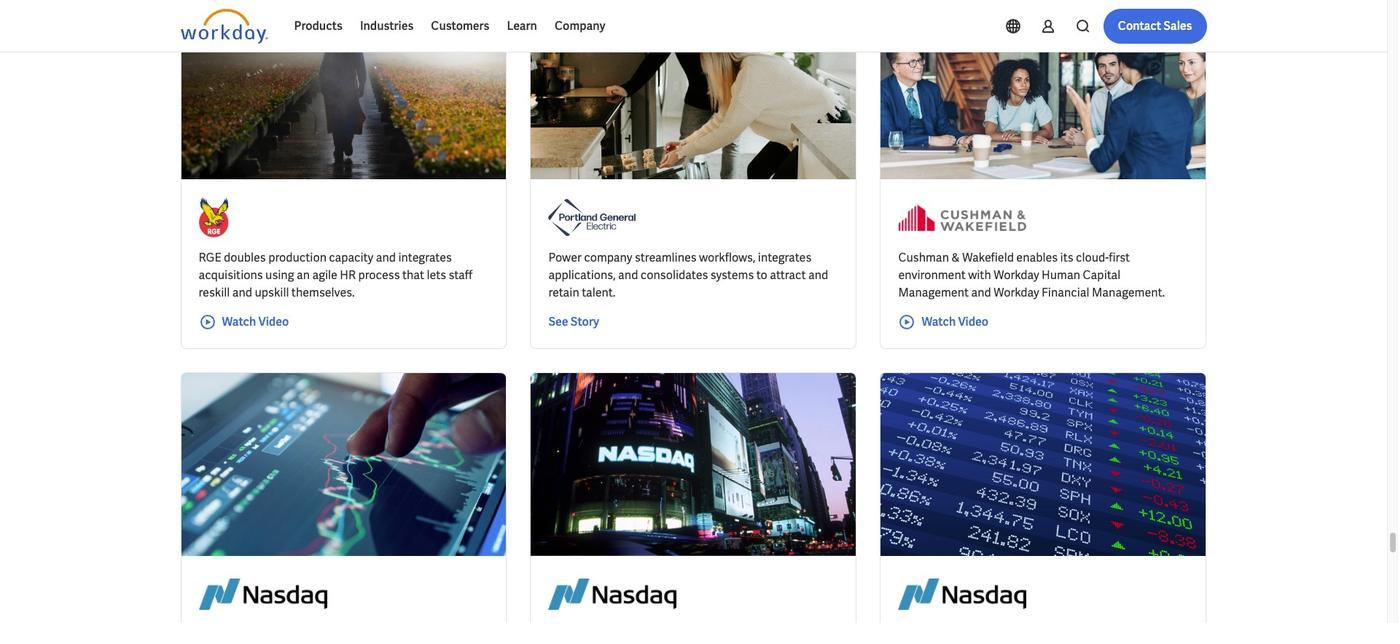 Task type: describe. For each thing, give the bounding box(es) containing it.
clear all
[[570, 16, 609, 29]]

systems
[[711, 268, 754, 283]]

more
[[500, 16, 525, 29]]

that
[[403, 268, 425, 283]]

clear
[[570, 16, 595, 29]]

integrates inside power company streamlines workflows, integrates applications, and consolidates systems to attract and retain talent.
[[758, 250, 812, 266]]

industries
[[360, 18, 414, 34]]

enables
[[1017, 250, 1058, 266]]

customers button
[[423, 9, 498, 44]]

story
[[571, 315, 599, 330]]

see story
[[549, 315, 599, 330]]

topic button
[[181, 8, 246, 37]]

company
[[584, 250, 633, 266]]

video for using
[[259, 315, 289, 330]]

sales
[[1164, 18, 1193, 34]]

business outcome button
[[349, 8, 477, 37]]

clear all button
[[566, 8, 613, 37]]

learn button
[[498, 9, 546, 44]]

3 nasdaq image from the left
[[899, 574, 1027, 615]]

integrates inside rge doubles production capacity and integrates acquisitions using an agile hr process that lets staff reskill and upskill themselves.
[[398, 250, 452, 266]]

consolidates
[[641, 268, 708, 283]]

cushman
[[899, 250, 950, 266]]

first
[[1109, 250, 1130, 266]]

and down company
[[619, 268, 638, 283]]

capital
[[1083, 268, 1121, 283]]

1 workday from the top
[[994, 268, 1040, 283]]

products
[[294, 18, 343, 34]]

acquisitions
[[199, 268, 263, 283]]

company
[[555, 18, 606, 34]]

its
[[1061, 250, 1074, 266]]

2 workday from the top
[[994, 285, 1040, 301]]

management.
[[1093, 285, 1166, 301]]

cushman & wakefield enables its cloud-first environment with workday human capital management and workday financial management.
[[899, 250, 1166, 301]]

watch video link for environment
[[899, 314, 989, 331]]

to
[[757, 268, 768, 283]]

video for environment
[[959, 315, 989, 330]]

cloud-
[[1076, 250, 1109, 266]]

cushman & wakefield image
[[899, 197, 1027, 238]]

and up process
[[376, 250, 396, 266]]

watch video link for using
[[199, 314, 289, 331]]

process
[[358, 268, 400, 283]]

rge pte ltd image
[[199, 197, 229, 238]]

workflows,
[[699, 250, 756, 266]]

using
[[266, 268, 294, 283]]

watch for rge doubles production capacity and integrates acquisitions using an agile hr process that lets staff reskill and upskill themselves.
[[222, 315, 256, 330]]

staff
[[449, 268, 473, 283]]

retain
[[549, 285, 580, 301]]

production
[[268, 250, 327, 266]]

talent.
[[582, 285, 616, 301]]

attract
[[770, 268, 806, 283]]

power company streamlines workflows, integrates applications, and consolidates systems to attract and retain talent.
[[549, 250, 829, 301]]

rge doubles production capacity and integrates acquisitions using an agile hr process that lets staff reskill and upskill themselves.
[[199, 250, 473, 301]]

contact sales link
[[1104, 9, 1207, 44]]



Task type: locate. For each thing, give the bounding box(es) containing it.
integrates
[[398, 250, 452, 266], [758, 250, 812, 266]]

0 horizontal spatial integrates
[[398, 250, 452, 266]]

watch video
[[222, 315, 289, 330], [922, 315, 989, 330]]

learn
[[507, 18, 537, 34]]

nasdaq image
[[199, 574, 327, 615], [549, 574, 677, 615], [899, 574, 1027, 615]]

wakefield
[[963, 250, 1014, 266]]

watch
[[222, 315, 256, 330], [922, 315, 956, 330]]

Search Customer Stories text field
[[1000, 9, 1179, 35]]

0 horizontal spatial nasdaq image
[[199, 574, 327, 615]]

and down with
[[972, 285, 992, 301]]

1 integrates from the left
[[398, 250, 452, 266]]

1 horizontal spatial nasdaq image
[[549, 574, 677, 615]]

1 watch video from the left
[[222, 315, 289, 330]]

and down 'acquisitions'
[[232, 285, 252, 301]]

integrates up lets
[[398, 250, 452, 266]]

1 watch from the left
[[222, 315, 256, 330]]

0 horizontal spatial watch video link
[[199, 314, 289, 331]]

0 horizontal spatial video
[[259, 315, 289, 330]]

capacity
[[329, 250, 374, 266]]

environment
[[899, 268, 966, 283]]

see
[[549, 315, 569, 330]]

video down upskill
[[259, 315, 289, 330]]

more button
[[489, 8, 554, 37]]

2 watch video from the left
[[922, 315, 989, 330]]

human
[[1042, 268, 1081, 283]]

agile
[[312, 268, 338, 283]]

business outcome
[[361, 16, 448, 29]]

1 horizontal spatial watch video link
[[899, 314, 989, 331]]

watch video for environment
[[922, 315, 989, 330]]

0 horizontal spatial watch video
[[222, 315, 289, 330]]

1 vertical spatial workday
[[994, 285, 1040, 301]]

an
[[297, 268, 310, 283]]

1 horizontal spatial watch
[[922, 315, 956, 330]]

industry
[[270, 16, 308, 29]]

rge
[[199, 250, 221, 266]]

industry button
[[258, 8, 337, 37]]

hr
[[340, 268, 356, 283]]

doubles
[[224, 250, 266, 266]]

2 horizontal spatial nasdaq image
[[899, 574, 1027, 615]]

watch video down management
[[922, 315, 989, 330]]

2 watch video link from the left
[[899, 314, 989, 331]]

portland general electric company image
[[549, 197, 636, 238]]

0 vertical spatial workday
[[994, 268, 1040, 283]]

1 horizontal spatial integrates
[[758, 250, 812, 266]]

industries button
[[351, 9, 423, 44]]

outcome
[[405, 16, 448, 29]]

2 video from the left
[[959, 315, 989, 330]]

1 horizontal spatial watch video
[[922, 315, 989, 330]]

see story link
[[549, 314, 599, 331]]

1 watch video link from the left
[[199, 314, 289, 331]]

1 horizontal spatial video
[[959, 315, 989, 330]]

topic
[[192, 16, 217, 29]]

2 watch from the left
[[922, 315, 956, 330]]

watch down reskill
[[222, 315, 256, 330]]

all
[[597, 16, 609, 29]]

lets
[[427, 268, 446, 283]]

management
[[899, 285, 969, 301]]

power
[[549, 250, 582, 266]]

video down with
[[959, 315, 989, 330]]

watch video down upskill
[[222, 315, 289, 330]]

customers
[[431, 18, 490, 34]]

applications,
[[549, 268, 616, 283]]

watch for cushman & wakefield enables its cloud-first environment with workday human capital management and workday financial management.
[[922, 315, 956, 330]]

and
[[376, 250, 396, 266], [619, 268, 638, 283], [809, 268, 829, 283], [232, 285, 252, 301], [972, 285, 992, 301]]

contact
[[1119, 18, 1162, 34]]

watch video link
[[199, 314, 289, 331], [899, 314, 989, 331]]

integrates up attract
[[758, 250, 812, 266]]

1 video from the left
[[259, 315, 289, 330]]

company button
[[546, 9, 614, 44]]

with
[[969, 268, 992, 283]]

watch video link down management
[[899, 314, 989, 331]]

0 horizontal spatial watch
[[222, 315, 256, 330]]

business
[[361, 16, 403, 29]]

streamlines
[[635, 250, 697, 266]]

upskill
[[255, 285, 289, 301]]

&
[[952, 250, 960, 266]]

watch video for using
[[222, 315, 289, 330]]

financial
[[1042, 285, 1090, 301]]

products button
[[286, 9, 351, 44]]

themselves.
[[292, 285, 355, 301]]

watch down management
[[922, 315, 956, 330]]

contact sales
[[1119, 18, 1193, 34]]

2 nasdaq image from the left
[[549, 574, 677, 615]]

2 integrates from the left
[[758, 250, 812, 266]]

reskill
[[199, 285, 230, 301]]

and right attract
[[809, 268, 829, 283]]

workday
[[994, 268, 1040, 283], [994, 285, 1040, 301]]

and inside cushman & wakefield enables its cloud-first environment with workday human capital management and workday financial management.
[[972, 285, 992, 301]]

video
[[259, 315, 289, 330], [959, 315, 989, 330]]

watch video link down upskill
[[199, 314, 289, 331]]

1 nasdaq image from the left
[[199, 574, 327, 615]]

go to the homepage image
[[181, 9, 268, 44]]



Task type: vqa. For each thing, say whether or not it's contained in the screenshot.
Customers dropdown button
yes



